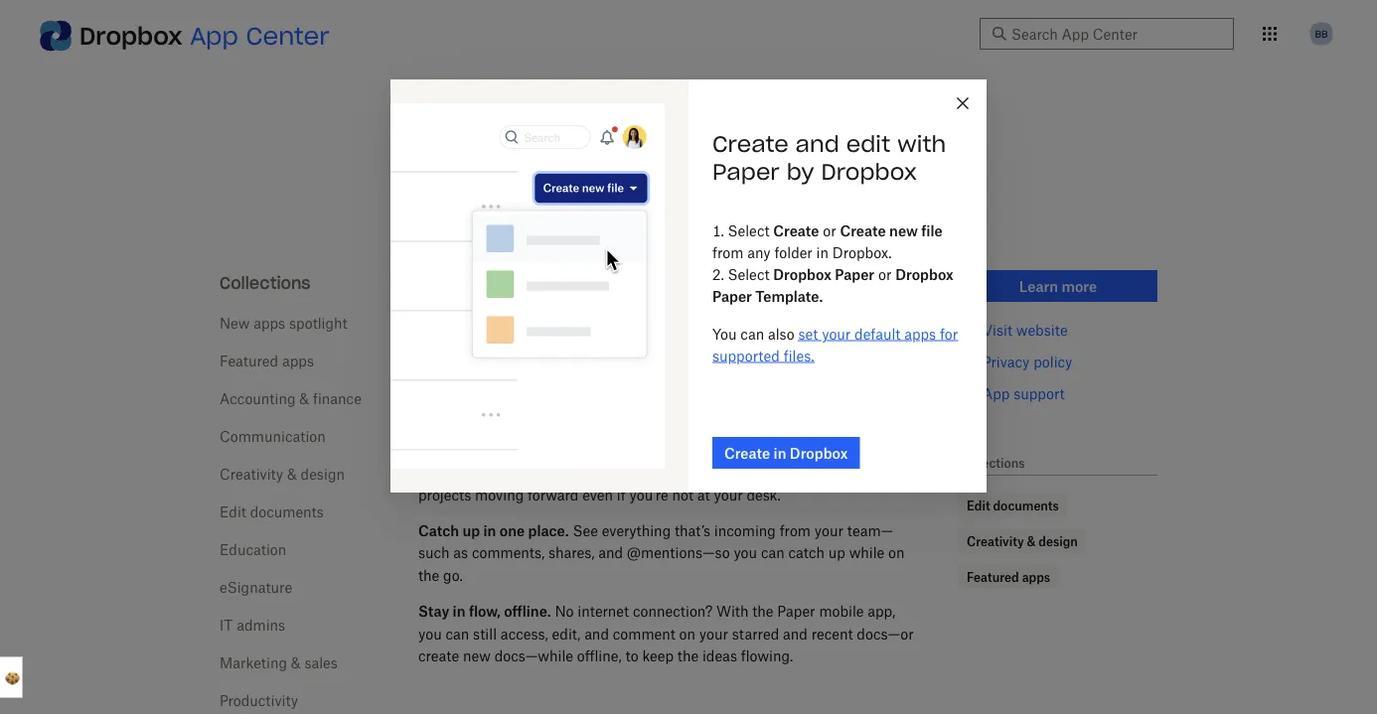 Task type: vqa. For each thing, say whether or not it's contained in the screenshot.
share to the middle
yes



Task type: describe. For each thing, give the bounding box(es) containing it.
1 horizontal spatial edit documents link
[[967, 496, 1059, 516]]

the inside create new docs or edit existing ones, and share them with your team right from the app, so you can capture inspiration wherever you are.
[[669, 406, 690, 422]]

0 horizontal spatial edit documents
[[220, 503, 324, 520]]

paper inside create and edit with paper by dropbox
[[713, 158, 780, 186]]

images,
[[836, 325, 887, 342]]

collaborative
[[546, 303, 630, 320]]

also
[[768, 326, 795, 343]]

file
[[922, 222, 943, 239]]

create for create new docs or edit existing ones, and share them with your team right from the app, so you can capture inspiration wherever you are.
[[619, 383, 663, 400]]

select for create
[[728, 222, 770, 239]]

select dropbox paper or
[[728, 266, 896, 283]]

paper inside 'dropbox paper is a collaborative workspace that helps teams create and share early ideas. you can work with everything from video and images, to code and sound—all in a single place. and it comes free with dropbox.'
[[478, 303, 516, 320]]

new inside no internet connection? with the paper mobile app, you can still access, edit, and comment on your starred and recent docs—or create new docs—while offline, to keep the ideas flowing.
[[463, 648, 491, 665]]

still
[[473, 625, 497, 642]]

0 horizontal spatial featured apps link
[[220, 352, 314, 369]]

offline.
[[504, 603, 551, 620]]

create and edit with paper by dropbox dialog
[[391, 79, 987, 493]]

folder
[[775, 244, 813, 261]]

select for dropbox
[[728, 266, 770, 283]]

with inside create and edit with paper by dropbox
[[898, 130, 946, 158]]

can inside no internet connection? with the paper mobile app, you can still access, edit, and comment on your starred and recent docs—or create new docs—while offline, to keep the ideas flowing.
[[446, 625, 469, 642]]

0 horizontal spatial edit
[[220, 503, 246, 520]]

featured for featured apps "link" to the right
[[967, 570, 1019, 585]]

mobile
[[819, 603, 864, 620]]

your inside create new docs or edit existing ones, and share them with your team right from the app, so you can capture inspiration wherever you are.
[[529, 406, 558, 422]]

app education modal image image
[[391, 103, 665, 469]]

you down team
[[557, 428, 580, 445]]

with up 'that'
[[718, 273, 748, 290]]

by inside create and edit with paper by dropbox
[[787, 158, 814, 186]]

code
[[418, 347, 450, 364]]

1 horizontal spatial app
[[983, 385, 1010, 402]]

documents for right edit documents link
[[993, 498, 1059, 513]]

from inside 'dropbox paper is a collaborative workspace that helps teams create and share early ideas. you can work with everything from video and images, to code and sound—all in a single place. and it comes free with dropbox.'
[[733, 325, 765, 342]]

stay in flow, offline.
[[418, 603, 551, 620]]

finance
[[313, 390, 362, 407]]

or for select dropbox paper or
[[879, 266, 892, 283]]

ideas inside no internet connection? with the paper mobile app, you can still access, edit, and comment on your starred and recent docs—or create new docs—while offline, to keep the ideas flowing.
[[703, 648, 737, 665]]

keep projects moving.
[[418, 464, 570, 481]]

communication link
[[220, 428, 326, 445]]

create in dropbox
[[725, 445, 848, 462]]

for
[[940, 326, 958, 343]]

& for accounting & finance "link"
[[299, 390, 309, 407]]

you can also
[[713, 326, 799, 343]]

post and reply to comments, so you can keep projects moving forward even if you're not at your desk.
[[418, 464, 870, 503]]

communication
[[220, 428, 326, 445]]

edit inside create new docs or edit existing ones, and share them with your team right from the app, so you can capture inspiration wherever you are.
[[750, 383, 775, 400]]

creativity for top creativity & design link
[[220, 466, 283, 483]]

them
[[458, 406, 492, 422]]

collections for apps
[[220, 273, 311, 293]]

and up the files.
[[807, 325, 832, 342]]

and
[[668, 347, 695, 364]]

featured apps for leftmost featured apps "link"
[[220, 352, 314, 369]]

create and share early ideas collaboratively with dropbox paper.
[[418, 273, 855, 290]]

access,
[[501, 625, 548, 642]]

wherever
[[492, 428, 553, 445]]

share inside 'dropbox paper is a collaborative workspace that helps teams create and share early ideas. you can work with everything from video and images, to code and sound—all in a single place. and it comes free with dropbox.'
[[418, 325, 454, 342]]

create inside 'dropbox paper is a collaborative workspace that helps teams create and share early ideas. you can work with everything from video and images, to code and sound—all in a single place. and it comes free with dropbox.'
[[822, 303, 863, 320]]

existing
[[779, 383, 830, 400]]

Search App Center text field
[[1012, 23, 1222, 45]]

comment
[[613, 625, 676, 642]]

0 vertical spatial creativity & design link
[[220, 466, 345, 483]]

from inside create new docs or edit existing ones, and share them with your team right from the app, so you can capture inspiration wherever you are.
[[634, 406, 665, 422]]

it admins
[[220, 617, 285, 634]]

create for create and share early ideas collaboratively with dropbox paper.
[[418, 273, 464, 290]]

the down connection?
[[678, 648, 699, 665]]

place. inside 'dropbox paper is a collaborative workspace that helps teams create and share early ideas. you can work with everything from video and images, to code and sound—all in a single place. and it comes free with dropbox.'
[[625, 347, 664, 364]]

keep inside post and reply to comments, so you can keep projects moving forward even if you're not at your desk.
[[839, 464, 870, 481]]

that's
[[675, 522, 711, 539]]

visit website
[[983, 322, 1068, 338]]

post
[[574, 464, 603, 481]]

spotlight
[[289, 315, 347, 331]]

from inside select create or create new file from any folder in dropbox.
[[713, 244, 744, 261]]

one
[[500, 522, 525, 539]]

esignature
[[220, 579, 292, 596]]

starred
[[732, 625, 779, 642]]

apps for leftmost featured apps "link"
[[282, 352, 314, 369]]

flow,
[[469, 603, 501, 620]]

privacy
[[983, 353, 1030, 370]]

everything inside 'dropbox paper is a collaborative workspace that helps teams create and share early ideas. you can work with everything from video and images, to code and sound—all in a single place. and it comes free with dropbox.'
[[660, 325, 730, 342]]

projects inside post and reply to comments, so you can keep projects moving forward even if you're not at your desk.
[[418, 486, 471, 503]]

creativity for right creativity & design link
[[967, 534, 1024, 549]]

accounting & finance
[[220, 390, 362, 407]]

1 horizontal spatial edit
[[967, 498, 990, 513]]

your inside post and reply to comments, so you can keep projects moving forward even if you're not at your desk.
[[714, 486, 743, 503]]

with
[[717, 603, 749, 620]]

as
[[453, 545, 468, 562]]

dropbox paper template.
[[713, 266, 954, 305]]

and inside post and reply to comments, so you can keep projects moving forward even if you're not at your desk.
[[607, 464, 632, 481]]

paper inside no internet connection? with the paper mobile app, you can still access, edit, and comment on your starred and recent docs—or create new docs—while offline, to keep the ideas flowing.
[[778, 603, 816, 620]]

1 vertical spatial a
[[571, 347, 578, 364]]

default
[[855, 326, 901, 343]]

is
[[520, 303, 531, 320]]

not
[[672, 486, 694, 503]]

design for right creativity & design link
[[1039, 534, 1078, 549]]

education link
[[220, 541, 287, 558]]

the inside see everything that's incoming from your team— such as comments, shares, and @mentions—so you can catch up while on the go.
[[418, 567, 440, 584]]

your inside set your default apps for supported files.
[[822, 326, 851, 343]]

you inside see everything that's incoming from your team— such as comments, shares, and @mentions—so you can catch up while on the go.
[[734, 545, 757, 562]]

files.
[[784, 348, 815, 364]]

dropbox. inside select create or create new file from any folder in dropbox.
[[833, 244, 892, 261]]

featured for leftmost featured apps "link"
[[220, 352, 278, 369]]

apps inside set your default apps for supported files.
[[905, 326, 936, 343]]

recent
[[812, 625, 853, 642]]

1 horizontal spatial creativity & design link
[[967, 532, 1078, 552]]

docs—or
[[857, 625, 914, 642]]

and inside create new docs or edit existing ones, and share them with your team right from the app, so you can capture inspiration wherever you are.
[[872, 383, 897, 400]]

your inside no internet connection? with the paper mobile app, you can still access, edit, and comment on your starred and recent docs—or create new docs—while offline, to keep the ideas flowing.
[[700, 625, 729, 642]]

paper inside dropbox paper template.
[[713, 288, 752, 305]]

marketing & sales
[[220, 654, 338, 671]]

esignature link
[[220, 579, 292, 596]]

flowing.
[[741, 648, 793, 665]]

& for top creativity & design link
[[287, 466, 297, 483]]

0 vertical spatial ideas
[[575, 273, 611, 290]]

edit inside create and edit with paper by dropbox
[[847, 130, 891, 158]]

create inside no internet connection? with the paper mobile app, you can still access, edit, and comment on your starred and recent docs—or create new docs—while offline, to keep the ideas flowing.
[[418, 648, 459, 665]]

offline,
[[577, 648, 622, 665]]

while
[[849, 545, 885, 562]]

productivity link
[[220, 692, 298, 709]]

are.
[[584, 428, 608, 445]]

video
[[768, 325, 803, 342]]

apps for featured apps "link" to the right
[[1022, 570, 1051, 585]]

create new docs or edit existing ones, and share them with your team right from the app, so you can capture inspiration wherever you are.
[[418, 383, 897, 445]]

set
[[799, 326, 818, 343]]

creativity & design for right creativity & design link
[[967, 534, 1078, 549]]

new apps spotlight link
[[220, 315, 347, 331]]

set your default apps for supported files.
[[713, 326, 958, 364]]

moving.
[[516, 464, 570, 481]]

or for create new docs or edit existing ones, and share them with your team right from the app, so you can capture inspiration wherever you are.
[[733, 383, 746, 400]]

with inside create new docs or edit existing ones, and share them with your team right from the app, so you can capture inspiration wherever you are.
[[496, 406, 525, 422]]

create and edit with paper by dropbox
[[713, 130, 946, 186]]

docs—while
[[495, 648, 573, 665]]

new
[[220, 315, 250, 331]]

supported
[[713, 348, 780, 364]]

go.
[[443, 567, 463, 584]]

from inside see everything that's incoming from your team— such as comments, shares, and @mentions—so you can catch up while on the go.
[[780, 522, 811, 539]]

free
[[758, 347, 784, 364]]

on inside see everything that's incoming from your team— such as comments, shares, and @mentions—so you can catch up while on the go.
[[889, 545, 905, 562]]

moving
[[475, 486, 524, 503]]

0 horizontal spatial app
[[190, 20, 238, 51]]

@mentions—so
[[627, 545, 730, 562]]

incoming
[[714, 522, 776, 539]]

connection?
[[633, 603, 713, 620]]

on inside no internet connection? with the paper mobile app, you can still access, edit, and comment on your starred and recent docs—or create new docs—while offline, to keep the ideas flowing.
[[679, 625, 696, 642]]

dropbox inside 'dropbox paper is a collaborative workspace that helps teams create and share early ideas. you can work with everything from video and images, to code and sound—all in a single place. and it comes free with dropbox.'
[[418, 303, 474, 320]]

you inside no internet connection? with the paper mobile app, you can still access, edit, and comment on your starred and recent docs—or create new docs—while offline, to keep the ideas flowing.
[[418, 625, 442, 642]]

and up sound—all
[[468, 273, 493, 290]]

single
[[582, 347, 622, 364]]

in left one
[[484, 522, 496, 539]]

dropbox app center
[[80, 20, 330, 51]]

and up flowing.
[[783, 625, 808, 642]]

dropbox inside create in dropbox button
[[790, 445, 848, 462]]

1 horizontal spatial featured apps link
[[967, 568, 1051, 587]]

in inside select create or create new file from any folder in dropbox.
[[817, 244, 829, 261]]

can inside see everything that's incoming from your team— such as comments, shares, and @mentions—so you can catch up while on the go.
[[761, 545, 785, 562]]



Task type: locate. For each thing, give the bounding box(es) containing it.
from up catch
[[780, 522, 811, 539]]

0 horizontal spatial a
[[535, 303, 542, 320]]

set your default apps for supported files. link
[[713, 326, 958, 364]]

0 horizontal spatial so
[[726, 406, 741, 422]]

create for create and edit with paper by dropbox
[[713, 130, 789, 158]]

app, inside no internet connection? with the paper mobile app, you can still access, edit, and comment on your starred and recent docs—or create new docs—while offline, to keep the ideas flowing.
[[868, 603, 896, 620]]

new inside select create or create new file from any folder in dropbox.
[[890, 222, 918, 239]]

1 vertical spatial app
[[983, 385, 1010, 402]]

and right code
[[454, 347, 479, 364]]

create up images,
[[822, 303, 863, 320]]

0 vertical spatial a
[[535, 303, 542, 320]]

2 vertical spatial or
[[733, 383, 746, 400]]

1 vertical spatial so
[[765, 464, 780, 481]]

ideas.
[[494, 325, 532, 342]]

1 vertical spatial featured
[[967, 570, 1019, 585]]

create inside create new docs or edit existing ones, and share them with your team right from the app, so you can capture inspiration wherever you are.
[[619, 383, 663, 400]]

or right docs
[[733, 383, 746, 400]]

so down docs
[[726, 406, 741, 422]]

your right at
[[714, 486, 743, 503]]

edit documents link
[[967, 496, 1059, 516], [220, 503, 324, 520]]

in inside 'dropbox paper is a collaborative workspace that helps teams create and share early ideas. you can work with everything from video and images, to code and sound—all in a single place. and it comes free with dropbox.'
[[555, 347, 567, 364]]

app, down docs
[[694, 406, 722, 422]]

0 vertical spatial share
[[497, 273, 534, 290]]

visit website link
[[959, 318, 1158, 342]]

1 vertical spatial keep
[[643, 648, 674, 665]]

0 horizontal spatial or
[[733, 383, 746, 400]]

1 vertical spatial select
[[728, 266, 770, 283]]

if
[[617, 486, 626, 503]]

share up code
[[418, 325, 454, 342]]

you down the create in dropbox at the right bottom
[[784, 464, 807, 481]]

early left ideas.
[[458, 325, 490, 342]]

0 vertical spatial keep
[[839, 464, 870, 481]]

select up any
[[728, 222, 770, 239]]

see everything that's incoming from your team— such as comments, shares, and @mentions—so you can catch up while on the go.
[[418, 522, 905, 584]]

the up starred
[[753, 603, 774, 620]]

sound—all
[[482, 347, 551, 364]]

0 horizontal spatial new
[[463, 648, 491, 665]]

any
[[748, 244, 771, 261]]

documents for the leftmost edit documents link
[[250, 503, 324, 520]]

center
[[246, 20, 330, 51]]

1 horizontal spatial edit documents
[[967, 498, 1059, 513]]

1 vertical spatial design
[[1039, 534, 1078, 549]]

new left docs
[[666, 383, 694, 400]]

1 vertical spatial creativity & design
[[967, 534, 1078, 549]]

0 vertical spatial new
[[890, 222, 918, 239]]

1 vertical spatial app,
[[868, 603, 896, 620]]

dropbox. inside 'dropbox paper is a collaborative workspace that helps teams create and share early ideas. you can work with everything from video and images, to code and sound—all in a single place. and it comes free with dropbox.'
[[820, 347, 880, 364]]

1 horizontal spatial place.
[[625, 347, 664, 364]]

keep up team— in the bottom right of the page
[[839, 464, 870, 481]]

1 horizontal spatial a
[[571, 347, 578, 364]]

create inside create and edit with paper by dropbox
[[713, 130, 789, 158]]

app, up docs—or
[[868, 603, 896, 620]]

0 vertical spatial featured apps link
[[220, 352, 314, 369]]

0 vertical spatial early
[[538, 273, 571, 290]]

and up offline,
[[585, 625, 609, 642]]

so
[[726, 406, 741, 422], [765, 464, 780, 481]]

0 horizontal spatial design
[[301, 466, 345, 483]]

from left any
[[713, 244, 744, 261]]

1 horizontal spatial to
[[671, 464, 685, 481]]

0 horizontal spatial featured apps
[[220, 352, 314, 369]]

can inside post and reply to comments, so you can keep projects moving forward even if you're not at your desk.
[[811, 464, 835, 481]]

from up supported
[[733, 325, 765, 342]]

can down existing
[[772, 406, 795, 422]]

paper inside paper by dropbox dropbox
[[502, 134, 569, 162]]

documents
[[993, 498, 1059, 513], [250, 503, 324, 520]]

create
[[713, 130, 789, 158], [774, 222, 819, 239], [840, 222, 886, 239], [418, 273, 464, 290], [619, 383, 663, 400], [725, 445, 770, 462]]

place.
[[625, 347, 664, 364], [528, 522, 569, 539]]

and up select create or create new file from any folder in dropbox.
[[796, 130, 840, 158]]

policy
[[1034, 353, 1073, 370]]

featured
[[220, 352, 278, 369], [967, 570, 1019, 585]]

in right the stay
[[453, 603, 466, 620]]

you're
[[630, 486, 669, 503]]

collections down app support
[[959, 456, 1025, 471]]

everything up it
[[660, 325, 730, 342]]

0 vertical spatial collections
[[220, 273, 311, 293]]

projects down keep
[[418, 486, 471, 503]]

1 vertical spatial creativity & design link
[[967, 532, 1078, 552]]

0 vertical spatial so
[[726, 406, 741, 422]]

a right is
[[535, 303, 542, 320]]

to right images,
[[890, 325, 904, 342]]

to down comment
[[626, 648, 639, 665]]

can inside the create and edit with paper by dropbox dialog
[[741, 326, 764, 343]]

2 select from the top
[[728, 266, 770, 283]]

with up the file
[[898, 130, 946, 158]]

0 vertical spatial app
[[190, 20, 238, 51]]

keep
[[839, 464, 870, 481], [643, 648, 674, 665]]

1 horizontal spatial new
[[666, 383, 694, 400]]

support
[[1014, 385, 1065, 402]]

you inside the create and edit with paper by dropbox dialog
[[713, 326, 737, 343]]

teams
[[778, 303, 819, 320]]

new down still
[[463, 648, 491, 665]]

keep down comment
[[643, 648, 674, 665]]

featured inside "link"
[[967, 570, 1019, 585]]

to inside 'dropbox paper is a collaborative workspace that helps teams create and share early ideas. you can work with everything from video and images, to code and sound—all in a single place. and it comes free with dropbox.'
[[890, 325, 904, 342]]

0 horizontal spatial up
[[463, 522, 480, 539]]

0 vertical spatial up
[[463, 522, 480, 539]]

0 vertical spatial create
[[822, 303, 863, 320]]

comments, inside see everything that's incoming from your team— such as comments, shares, and @mentions—so you can catch up while on the go.
[[472, 545, 545, 562]]

collections for documents
[[959, 456, 1025, 471]]

select inside select create or create new file from any folder in dropbox.
[[728, 222, 770, 239]]

0 horizontal spatial you
[[536, 325, 560, 342]]

catch up in one place.
[[418, 522, 569, 539]]

you down the stay
[[418, 625, 442, 642]]

1 vertical spatial projects
[[418, 486, 471, 503]]

can left catch
[[761, 545, 785, 562]]

2 horizontal spatial to
[[890, 325, 904, 342]]

accounting & finance link
[[220, 390, 362, 407]]

app support
[[983, 385, 1065, 402]]

comes
[[711, 347, 755, 364]]

select create or create new file from any folder in dropbox.
[[713, 222, 943, 261]]

with down set
[[788, 347, 817, 364]]

1 horizontal spatial design
[[1039, 534, 1078, 549]]

or inside create new docs or edit existing ones, and share them with your team right from the app, so you can capture inspiration wherever you are.
[[733, 383, 746, 400]]

design
[[301, 466, 345, 483], [1039, 534, 1078, 549]]

1 vertical spatial collections
[[959, 456, 1025, 471]]

in up desk.
[[774, 445, 787, 462]]

can inside create new docs or edit existing ones, and share them with your team right from the app, so you can capture inspiration wherever you are.
[[772, 406, 795, 422]]

design inside creativity & design link
[[1039, 534, 1078, 549]]

creativity inside creativity & design link
[[967, 534, 1024, 549]]

1 vertical spatial new
[[666, 383, 694, 400]]

1 horizontal spatial app,
[[868, 603, 896, 620]]

your up catch
[[815, 522, 844, 539]]

stay
[[418, 603, 449, 620]]

to inside post and reply to comments, so you can keep projects moving forward even if you're not at your desk.
[[671, 464, 685, 481]]

or
[[823, 222, 837, 239], [879, 266, 892, 283], [733, 383, 746, 400]]

0 vertical spatial everything
[[660, 325, 730, 342]]

0 horizontal spatial comments,
[[472, 545, 545, 562]]

0 horizontal spatial app,
[[694, 406, 722, 422]]

can left still
[[446, 625, 469, 642]]

to up not
[[671, 464, 685, 481]]

0 horizontal spatial on
[[679, 625, 696, 642]]

0 horizontal spatial keep
[[643, 648, 674, 665]]

1 select from the top
[[728, 222, 770, 239]]

education
[[220, 541, 287, 558]]

your down with
[[700, 625, 729, 642]]

or up select dropbox paper or
[[823, 222, 837, 239]]

or right paper.
[[879, 266, 892, 283]]

capture
[[799, 406, 849, 422]]

it
[[699, 347, 708, 364]]

app left center
[[190, 20, 238, 51]]

apps inside "link"
[[1022, 570, 1051, 585]]

with right work
[[628, 325, 657, 342]]

0 horizontal spatial edit
[[750, 383, 775, 400]]

0 vertical spatial projects
[[457, 464, 512, 481]]

you up comes
[[713, 326, 737, 343]]

1 horizontal spatial collections
[[959, 456, 1025, 471]]

1 vertical spatial featured apps link
[[967, 568, 1051, 587]]

dropbox. up paper.
[[833, 244, 892, 261]]

productivity
[[220, 692, 298, 709]]

0 horizontal spatial edit documents link
[[220, 503, 324, 520]]

everything down the you're
[[602, 522, 671, 539]]

your right set
[[822, 326, 851, 343]]

docs
[[698, 383, 729, 400]]

paper
[[502, 134, 569, 162], [713, 158, 780, 186], [835, 266, 875, 283], [713, 288, 752, 305], [478, 303, 516, 320], [778, 603, 816, 620]]

on right while
[[889, 545, 905, 562]]

1 vertical spatial comments,
[[472, 545, 545, 562]]

ideas
[[575, 273, 611, 290], [703, 648, 737, 665]]

1 vertical spatial featured apps
[[967, 570, 1051, 585]]

even
[[583, 486, 613, 503]]

0 vertical spatial app,
[[694, 406, 722, 422]]

work
[[591, 325, 624, 342]]

1 horizontal spatial creativity & design
[[967, 534, 1078, 549]]

and up the if
[[607, 464, 632, 481]]

such
[[418, 545, 450, 562]]

creativity
[[220, 466, 283, 483], [967, 534, 1024, 549]]

ideas up collaborative
[[575, 273, 611, 290]]

you right ideas.
[[536, 325, 560, 342]]

by
[[576, 134, 604, 162], [787, 158, 814, 186]]

2 vertical spatial share
[[418, 406, 454, 422]]

2 horizontal spatial new
[[890, 222, 918, 239]]

1 vertical spatial creativity
[[967, 534, 1024, 549]]

up left while
[[829, 545, 846, 562]]

1 horizontal spatial up
[[829, 545, 846, 562]]

1 horizontal spatial you
[[713, 326, 737, 343]]

0 vertical spatial featured
[[220, 352, 278, 369]]

app
[[190, 20, 238, 51], [983, 385, 1010, 402]]

can down the create in dropbox at the right bottom
[[811, 464, 835, 481]]

projects up the "moving"
[[457, 464, 512, 481]]

collections
[[220, 273, 311, 293], [959, 456, 1025, 471]]

create inside create in dropbox button
[[725, 445, 770, 462]]

see
[[573, 522, 598, 539]]

0 vertical spatial place.
[[625, 347, 664, 364]]

0 vertical spatial design
[[301, 466, 345, 483]]

and inside see everything that's incoming from your team— such as comments, shares, and @mentions—so you can catch up while on the go.
[[599, 545, 623, 562]]

from
[[713, 244, 744, 261], [733, 325, 765, 342], [634, 406, 665, 422], [780, 522, 811, 539]]

shares,
[[549, 545, 595, 562]]

up inside see everything that's incoming from your team— such as comments, shares, and @mentions—so you can catch up while on the go.
[[829, 545, 846, 562]]

1 horizontal spatial creativity
[[967, 534, 1024, 549]]

keep inside no internet connection? with the paper mobile app, you can still access, edit, and comment on your starred and recent docs—or create new docs—while offline, to keep the ideas flowing.
[[643, 648, 674, 665]]

0 horizontal spatial to
[[626, 648, 639, 665]]

0 horizontal spatial create
[[418, 648, 459, 665]]

0 vertical spatial edit
[[847, 130, 891, 158]]

1 horizontal spatial documents
[[993, 498, 1059, 513]]

create for create in dropbox
[[725, 445, 770, 462]]

0 horizontal spatial documents
[[250, 503, 324, 520]]

apps for new apps spotlight link
[[254, 315, 285, 331]]

1 horizontal spatial so
[[765, 464, 780, 481]]

privacy policy
[[983, 353, 1073, 370]]

dropbox paper is a collaborative workspace that helps teams create and share early ideas. you can work with everything from video and images, to code and sound—all in a single place. and it comes free with dropbox.
[[418, 303, 904, 364]]

team
[[562, 406, 595, 422]]

to inside no internet connection? with the paper mobile app, you can still access, edit, and comment on your starred and recent docs—or create new docs—while offline, to keep the ideas flowing.
[[626, 648, 639, 665]]

1 horizontal spatial create
[[822, 303, 863, 320]]

comments, up at
[[688, 464, 761, 481]]

comments, down one
[[472, 545, 545, 562]]

can up supported
[[741, 326, 764, 343]]

can
[[564, 325, 588, 342], [741, 326, 764, 343], [772, 406, 795, 422], [811, 464, 835, 481], [761, 545, 785, 562], [446, 625, 469, 642]]

1 horizontal spatial on
[[889, 545, 905, 562]]

0 horizontal spatial by
[[576, 134, 604, 162]]

2 vertical spatial new
[[463, 648, 491, 665]]

visit
[[983, 322, 1013, 338]]

place. up shares,
[[528, 522, 569, 539]]

in up select dropbox paper or
[[817, 244, 829, 261]]

create in dropbox button
[[713, 437, 860, 469]]

1 vertical spatial on
[[679, 625, 696, 642]]

new left the file
[[890, 222, 918, 239]]

0 vertical spatial creativity
[[220, 466, 283, 483]]

0 vertical spatial creativity & design
[[220, 466, 345, 483]]

early up collaborative
[[538, 273, 571, 290]]

a left single
[[571, 347, 578, 364]]

edit
[[967, 498, 990, 513], [220, 503, 246, 520]]

early inside 'dropbox paper is a collaborative workspace that helps teams create and share early ideas. you can work with everything from video and images, to code and sound—all in a single place. and it comes free with dropbox.'
[[458, 325, 490, 342]]

select down any
[[728, 266, 770, 283]]

you up the create in dropbox at the right bottom
[[744, 406, 768, 422]]

so inside post and reply to comments, so you can keep projects moving forward even if you're not at your desk.
[[765, 464, 780, 481]]

1 vertical spatial ideas
[[703, 648, 737, 665]]

& for right creativity & design link
[[1027, 534, 1036, 549]]

to
[[890, 325, 904, 342], [671, 464, 685, 481], [626, 648, 639, 665]]

1 horizontal spatial by
[[787, 158, 814, 186]]

on down connection?
[[679, 625, 696, 642]]

1 vertical spatial up
[[829, 545, 846, 562]]

and inside create and edit with paper by dropbox
[[796, 130, 840, 158]]

apps
[[254, 315, 285, 331], [905, 326, 936, 343], [282, 352, 314, 369], [1022, 570, 1051, 585]]

new inside create new docs or edit existing ones, and share them with your team right from the app, so you can capture inspiration wherever you are.
[[666, 383, 694, 400]]

dropbox. down images,
[[820, 347, 880, 364]]

up up as at the left bottom of page
[[463, 522, 480, 539]]

& for marketing & sales link
[[291, 654, 301, 671]]

1 vertical spatial edit
[[750, 383, 775, 400]]

0 vertical spatial or
[[823, 222, 837, 239]]

catch
[[418, 522, 459, 539]]

with
[[898, 130, 946, 158], [718, 273, 748, 290], [628, 325, 657, 342], [788, 347, 817, 364], [496, 406, 525, 422]]

it admins link
[[220, 617, 285, 634]]

1 horizontal spatial featured
[[967, 570, 1019, 585]]

app down the "privacy"
[[983, 385, 1010, 402]]

everything inside see everything that's incoming from your team— such as comments, shares, and @mentions—so you can catch up while on the go.
[[602, 522, 671, 539]]

dropbox inside create and edit with paper by dropbox
[[821, 158, 917, 186]]

ideas down starred
[[703, 648, 737, 665]]

0 horizontal spatial early
[[458, 325, 490, 342]]

or inside select create or create new file from any folder in dropbox.
[[823, 222, 837, 239]]

app, inside create new docs or edit existing ones, and share them with your team right from the app, so you can capture inspiration wherever you are.
[[694, 406, 722, 422]]

1 horizontal spatial keep
[[839, 464, 870, 481]]

from right right
[[634, 406, 665, 422]]

0 horizontal spatial creativity & design
[[220, 466, 345, 483]]

0 vertical spatial comments,
[[688, 464, 761, 481]]

0 vertical spatial on
[[889, 545, 905, 562]]

projects
[[457, 464, 512, 481], [418, 486, 471, 503]]

no
[[555, 603, 574, 620]]

and up 'default'
[[867, 303, 892, 320]]

paper by dropbox dropbox
[[502, 134, 707, 185]]

paper.
[[813, 273, 855, 290]]

in inside button
[[774, 445, 787, 462]]

featured apps link
[[220, 352, 314, 369], [967, 568, 1051, 587]]

by inside paper by dropbox dropbox
[[576, 134, 604, 162]]

you inside post and reply to comments, so you can keep projects moving forward even if you're not at your desk.
[[784, 464, 807, 481]]

helps
[[739, 303, 774, 320]]

inspiration
[[418, 428, 489, 445]]

place. left and
[[625, 347, 664, 364]]

can down collaborative
[[564, 325, 588, 342]]

1 vertical spatial place.
[[528, 522, 569, 539]]

create down the stay
[[418, 648, 459, 665]]

share inside create new docs or edit existing ones, and share them with your team right from the app, so you can capture inspiration wherever you are.
[[418, 406, 454, 422]]

share up is
[[497, 273, 534, 290]]

1 vertical spatial create
[[418, 648, 459, 665]]

share up inspiration
[[418, 406, 454, 422]]

collaboratively
[[614, 273, 714, 290]]

your up wherever
[[529, 406, 558, 422]]

dropbox inside dropbox paper template.
[[896, 266, 954, 283]]

in left single
[[555, 347, 567, 364]]

so inside create new docs or edit existing ones, and share them with your team right from the app, so you can capture inspiration wherever you are.
[[726, 406, 741, 422]]

0 horizontal spatial creativity & design link
[[220, 466, 345, 483]]

the down and
[[669, 406, 690, 422]]

edit,
[[552, 625, 581, 642]]

and right ones,
[[872, 383, 897, 400]]

privacy policy link
[[959, 350, 1158, 374]]

comments, inside post and reply to comments, so you can keep projects moving forward even if you're not at your desk.
[[688, 464, 761, 481]]

you down incoming
[[734, 545, 757, 562]]

edit
[[847, 130, 891, 158], [750, 383, 775, 400]]

featured apps for featured apps "link" to the right
[[967, 570, 1051, 585]]

and right shares,
[[599, 545, 623, 562]]

your inside see everything that's incoming from your team— such as comments, shares, and @mentions—so you can catch up while on the go.
[[815, 522, 844, 539]]

0 horizontal spatial creativity
[[220, 466, 283, 483]]

1 horizontal spatial edit
[[847, 130, 891, 158]]

design for top creativity & design link
[[301, 466, 345, 483]]

1 horizontal spatial comments,
[[688, 464, 761, 481]]

so down the create in dropbox at the right bottom
[[765, 464, 780, 481]]

you inside 'dropbox paper is a collaborative workspace that helps teams create and share early ideas. you can work with everything from video and images, to code and sound—all in a single place. and it comes free with dropbox.'
[[536, 325, 560, 342]]

the down such
[[418, 567, 440, 584]]

collections up new apps spotlight
[[220, 273, 311, 293]]

creativity & design for top creativity & design link
[[220, 466, 345, 483]]

can inside 'dropbox paper is a collaborative workspace that helps teams create and share early ideas. you can work with everything from video and images, to code and sound—all in a single place. and it comes free with dropbox.'
[[564, 325, 588, 342]]

admins
[[237, 617, 285, 634]]

0 vertical spatial featured apps
[[220, 352, 314, 369]]

with up wherever
[[496, 406, 525, 422]]

template.
[[756, 288, 823, 305]]

accounting
[[220, 390, 296, 407]]



